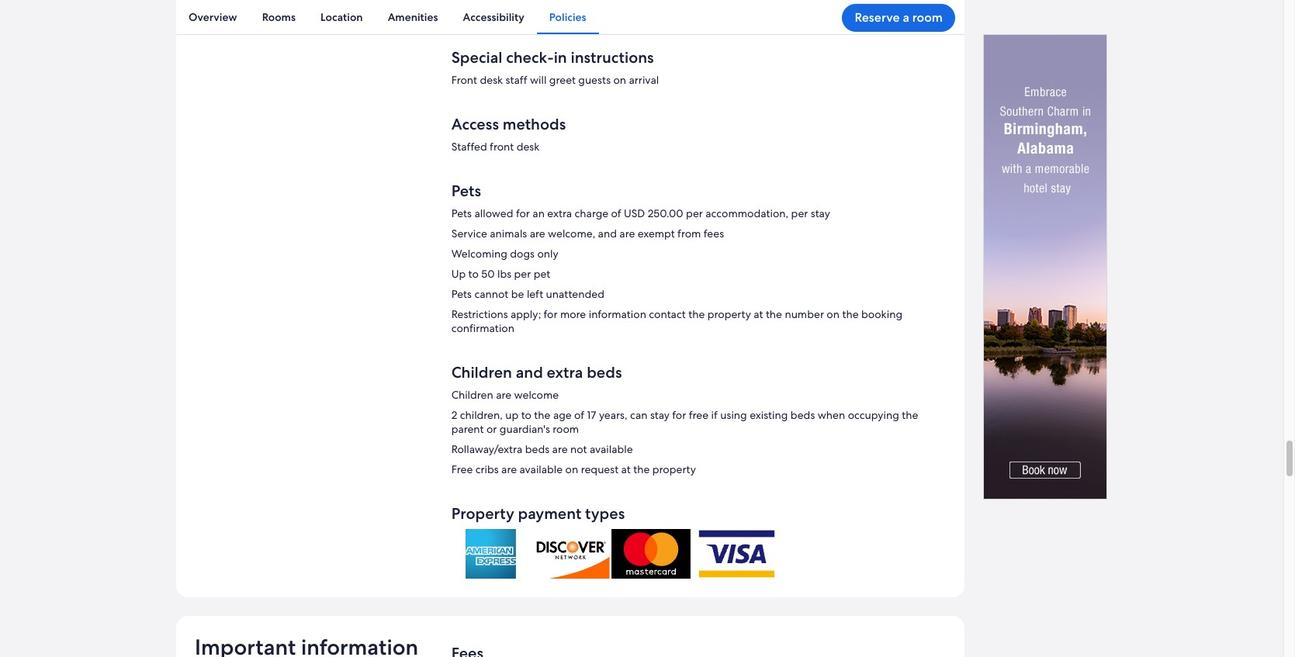 Task type: vqa. For each thing, say whether or not it's contained in the screenshot.
the bottom in
yes



Task type: describe. For each thing, give the bounding box(es) containing it.
fees
[[704, 226, 725, 240]]

instructions
[[571, 47, 654, 67]]

2 horizontal spatial beds
[[791, 408, 815, 422]]

accessibility
[[463, 10, 525, 24]]

american express image
[[452, 529, 530, 579]]

guardian's
[[500, 422, 550, 436]]

the left age at the left bottom of the page
[[534, 408, 551, 422]]

allowed
[[475, 206, 514, 220]]

be
[[511, 287, 524, 301]]

a
[[903, 9, 910, 25]]

on inside pets pets allowed for an extra charge of usd 250.00 per accommodation, per stay service animals are welcome, and are exempt from fees welcoming dogs only up to 50 lbs per pet pets cannot be left unattended restrictions apply; for more information contact the property at the number on the booking confirmation
[[827, 307, 840, 321]]

reserve a room button
[[843, 3, 956, 31]]

discover image
[[532, 529, 611, 579]]

0 horizontal spatial for
[[516, 206, 530, 220]]

restrictions
[[452, 307, 508, 321]]

extra inside children and extra beds children are welcome 2 children, up to the age of 17 years, can stay for free if using existing beds when occupying the parent or guardian's room rollaway/extra beds are not available free cribs are available on request at the property
[[547, 362, 583, 382]]

policies
[[550, 10, 587, 24]]

the left number
[[766, 307, 783, 321]]

1 horizontal spatial per
[[686, 206, 703, 220]]

charge
[[575, 206, 609, 220]]

50
[[482, 267, 495, 281]]

1 children from the top
[[452, 362, 512, 382]]

lbs
[[498, 267, 512, 281]]

free
[[689, 408, 709, 422]]

left
[[527, 287, 544, 301]]

welcome
[[514, 388, 559, 402]]

children and extra beds children are welcome 2 children, up to the age of 17 years, can stay for free if using existing beds when occupying the parent or guardian's room rollaway/extra beds are not available free cribs are available on request at the property
[[452, 362, 919, 476]]

dogs
[[510, 247, 535, 261]]

accommodation,
[[706, 206, 789, 220]]

are right cribs
[[502, 462, 517, 476]]

are down an
[[530, 226, 546, 240]]

contact
[[649, 307, 686, 321]]

request
[[581, 462, 619, 476]]

pet
[[534, 267, 551, 281]]

children,
[[460, 408, 503, 422]]

cribs
[[476, 462, 499, 476]]

location
[[321, 10, 363, 24]]

up
[[452, 267, 466, 281]]

number
[[785, 307, 825, 321]]

250.00
[[648, 206, 684, 220]]

unattended
[[546, 287, 605, 301]]

rooms link
[[250, 0, 308, 34]]

confirmation
[[452, 321, 515, 335]]

property
[[452, 504, 515, 524]]

only
[[538, 247, 559, 261]]

welcoming
[[452, 247, 508, 261]]

location link
[[308, 0, 376, 34]]

an
[[533, 206, 545, 220]]

special
[[452, 47, 503, 67]]

methods
[[503, 114, 566, 134]]

pets pets allowed for an extra charge of usd 250.00 per accommodation, per stay service animals are welcome, and are exempt from fees welcoming dogs only up to 50 lbs per pet pets cannot be left unattended restrictions apply; for more information contact the property at the number on the booking confirmation
[[452, 181, 903, 335]]

check- for special
[[506, 47, 554, 67]]

age
[[554, 408, 572, 422]]

1 vertical spatial for
[[544, 307, 558, 321]]

overview
[[189, 10, 237, 24]]

are up 'up'
[[496, 388, 512, 402]]

in for instructions
[[554, 47, 567, 67]]

17
[[587, 408, 597, 422]]

extra inside pets pets allowed for an extra charge of usd 250.00 per accommodation, per stay service animals are welcome, and are exempt from fees welcoming dogs only up to 50 lbs per pet pets cannot be left unattended restrictions apply; for more information contact the property at the number on the booking confirmation
[[548, 206, 572, 220]]

access
[[452, 114, 499, 134]]

mastercard image
[[612, 529, 691, 579]]

overview link
[[176, 0, 250, 34]]

more
[[561, 307, 586, 321]]

service
[[452, 226, 487, 240]]

the right contact
[[689, 307, 705, 321]]

desk inside special check-in instructions front desk staff will greet guests on arrival
[[480, 73, 503, 87]]

can
[[630, 408, 648, 422]]

rollaway/extra
[[452, 442, 523, 456]]

3 pets from the top
[[452, 287, 472, 301]]

up
[[506, 408, 519, 422]]

guests
[[579, 73, 611, 87]]

2 horizontal spatial per
[[792, 206, 809, 220]]

reserve
[[855, 9, 900, 25]]

years,
[[599, 408, 628, 422]]

minimum
[[452, 6, 499, 20]]

policies link
[[537, 0, 599, 34]]

rooms
[[262, 10, 296, 24]]

welcome,
[[548, 226, 596, 240]]

check- for minimum
[[502, 6, 535, 20]]

using
[[721, 408, 747, 422]]

payment
[[518, 504, 582, 524]]



Task type: locate. For each thing, give the bounding box(es) containing it.
property inside pets pets allowed for an extra charge of usd 250.00 per accommodation, per stay service animals are welcome, and are exempt from fees welcoming dogs only up to 50 lbs per pet pets cannot be left unattended restrictions apply; for more information contact the property at the number on the booking confirmation
[[708, 307, 751, 321]]

pets
[[452, 181, 482, 201], [452, 206, 472, 220], [452, 287, 472, 301]]

and inside pets pets allowed for an extra charge of usd 250.00 per accommodation, per stay service animals are welcome, and are exempt from fees welcoming dogs only up to 50 lbs per pet pets cannot be left unattended restrictions apply; for more information contact the property at the number on the booking confirmation
[[598, 226, 617, 240]]

1 vertical spatial check-
[[506, 47, 554, 67]]

at right request
[[622, 462, 631, 476]]

are left not
[[553, 442, 568, 456]]

0 vertical spatial and
[[598, 226, 617, 240]]

of left 17
[[575, 408, 585, 422]]

cannot
[[475, 287, 509, 301]]

check- left the age:
[[502, 6, 535, 20]]

0 vertical spatial check-
[[502, 6, 535, 20]]

0 horizontal spatial at
[[622, 462, 631, 476]]

0 vertical spatial desk
[[480, 73, 503, 87]]

0 horizontal spatial to
[[469, 267, 479, 281]]

on right number
[[827, 307, 840, 321]]

minimum check-in age: 21
[[452, 6, 580, 20]]

property payment types
[[452, 504, 625, 524]]

usd
[[624, 206, 645, 220]]

1 horizontal spatial stay
[[811, 206, 831, 220]]

and
[[598, 226, 617, 240], [516, 362, 543, 382]]

at inside pets pets allowed for an extra charge of usd 250.00 per accommodation, per stay service animals are welcome, and are exempt from fees welcoming dogs only up to 50 lbs per pet pets cannot be left unattended restrictions apply; for more information contact the property at the number on the booking confirmation
[[754, 307, 764, 321]]

1 horizontal spatial on
[[614, 73, 627, 87]]

when
[[818, 408, 846, 422]]

to
[[469, 267, 479, 281], [521, 408, 532, 422]]

0 vertical spatial stay
[[811, 206, 831, 220]]

room up not
[[553, 422, 579, 436]]

1 horizontal spatial available
[[590, 442, 633, 456]]

2 vertical spatial pets
[[452, 287, 472, 301]]

the right request
[[634, 462, 650, 476]]

property
[[708, 307, 751, 321], [653, 462, 696, 476]]

check-
[[502, 6, 535, 20], [506, 47, 554, 67]]

property inside children and extra beds children are welcome 2 children, up to the age of 17 years, can stay for free if using existing beds when occupying the parent or guardian's room rollaway/extra beds are not available free cribs are available on request at the property
[[653, 462, 696, 476]]

2
[[452, 408, 458, 422]]

1 horizontal spatial room
[[913, 9, 943, 25]]

on down instructions on the top of the page
[[614, 73, 627, 87]]

occupying
[[848, 408, 900, 422]]

stay right "accommodation,"
[[811, 206, 831, 220]]

pets up allowed in the top left of the page
[[452, 181, 482, 201]]

0 horizontal spatial on
[[566, 462, 579, 476]]

of
[[612, 206, 622, 220], [575, 408, 585, 422]]

2 vertical spatial beds
[[525, 442, 550, 456]]

booking
[[862, 307, 903, 321]]

1 vertical spatial extra
[[547, 362, 583, 382]]

types
[[586, 504, 625, 524]]

1 vertical spatial desk
[[517, 139, 540, 153]]

reserve a room
[[855, 9, 943, 25]]

and inside children and extra beds children are welcome 2 children, up to the age of 17 years, can stay for free if using existing beds when occupying the parent or guardian's room rollaway/extra beds are not available free cribs are available on request at the property
[[516, 362, 543, 382]]

1 horizontal spatial for
[[544, 307, 558, 321]]

1 horizontal spatial property
[[708, 307, 751, 321]]

of inside children and extra beds children are welcome 2 children, up to the age of 17 years, can stay for free if using existing beds when occupying the parent or guardian's room rollaway/extra beds are not available free cribs are available on request at the property
[[575, 408, 585, 422]]

1 vertical spatial at
[[622, 462, 631, 476]]

desk left staff
[[480, 73, 503, 87]]

in inside special check-in instructions front desk staff will greet guests on arrival
[[554, 47, 567, 67]]

2 vertical spatial on
[[566, 462, 579, 476]]

0 vertical spatial available
[[590, 442, 633, 456]]

desk down methods
[[517, 139, 540, 153]]

room inside button
[[913, 9, 943, 25]]

desk inside access methods staffed front desk
[[517, 139, 540, 153]]

accessibility link
[[451, 0, 537, 34]]

1 vertical spatial pets
[[452, 206, 472, 220]]

1 vertical spatial beds
[[791, 408, 815, 422]]

1 horizontal spatial to
[[521, 408, 532, 422]]

to left 50
[[469, 267, 479, 281]]

and down charge
[[598, 226, 617, 240]]

parent
[[452, 422, 484, 436]]

not
[[571, 442, 587, 456]]

1 horizontal spatial at
[[754, 307, 764, 321]]

staffed
[[452, 139, 487, 153]]

to right 'up'
[[521, 408, 532, 422]]

of left usd
[[612, 206, 622, 220]]

front
[[490, 139, 514, 153]]

at left number
[[754, 307, 764, 321]]

0 horizontal spatial desk
[[480, 73, 503, 87]]

or
[[487, 422, 497, 436]]

1 vertical spatial stay
[[651, 408, 670, 422]]

0 vertical spatial room
[[913, 9, 943, 25]]

1 vertical spatial room
[[553, 422, 579, 436]]

the
[[689, 307, 705, 321], [766, 307, 783, 321], [843, 307, 859, 321], [534, 408, 551, 422], [902, 408, 919, 422], [634, 462, 650, 476]]

1 horizontal spatial beds
[[587, 362, 622, 382]]

age:
[[547, 6, 568, 20]]

beds up years,
[[587, 362, 622, 382]]

available down guardian's
[[520, 462, 563, 476]]

property for for
[[708, 307, 751, 321]]

on inside children and extra beds children are welcome 2 children, up to the age of 17 years, can stay for free if using existing beds when occupying the parent or guardian's room rollaway/extra beds are not available free cribs are available on request at the property
[[566, 462, 579, 476]]

for left an
[[516, 206, 530, 220]]

1 vertical spatial to
[[521, 408, 532, 422]]

beds left when at right bottom
[[791, 408, 815, 422]]

21
[[571, 6, 580, 20]]

to inside children and extra beds children are welcome 2 children, up to the age of 17 years, can stay for free if using existing beds when occupying the parent or guardian's room rollaway/extra beds are not available free cribs are available on request at the property
[[521, 408, 532, 422]]

0 vertical spatial pets
[[452, 181, 482, 201]]

1 horizontal spatial and
[[598, 226, 617, 240]]

and up welcome
[[516, 362, 543, 382]]

check- inside special check-in instructions front desk staff will greet guests on arrival
[[506, 47, 554, 67]]

amenities link
[[376, 0, 451, 34]]

0 horizontal spatial stay
[[651, 408, 670, 422]]

on inside special check-in instructions front desk staff will greet guests on arrival
[[614, 73, 627, 87]]

2 horizontal spatial on
[[827, 307, 840, 321]]

special check-in instructions front desk staff will greet guests on arrival
[[452, 47, 659, 87]]

animals
[[490, 226, 527, 240]]

apply;
[[511, 307, 541, 321]]

visa image
[[692, 529, 782, 579]]

0 horizontal spatial beds
[[525, 442, 550, 456]]

1 vertical spatial available
[[520, 462, 563, 476]]

0 horizontal spatial property
[[653, 462, 696, 476]]

children
[[452, 362, 512, 382], [452, 388, 494, 402]]

0 horizontal spatial of
[[575, 408, 585, 422]]

0 vertical spatial on
[[614, 73, 627, 87]]

arrival
[[629, 73, 659, 87]]

list
[[176, 0, 965, 34]]

in up the greet
[[554, 47, 567, 67]]

stay right can
[[651, 408, 670, 422]]

the left booking
[[843, 307, 859, 321]]

1 pets from the top
[[452, 181, 482, 201]]

0 vertical spatial children
[[452, 362, 512, 382]]

beds
[[587, 362, 622, 382], [791, 408, 815, 422], [525, 442, 550, 456]]

greet
[[550, 73, 576, 87]]

the right "occupying"
[[902, 408, 919, 422]]

exempt
[[638, 226, 675, 240]]

information
[[589, 307, 647, 321]]

0 horizontal spatial room
[[553, 422, 579, 436]]

free
[[452, 462, 473, 476]]

0 vertical spatial at
[[754, 307, 764, 321]]

0 horizontal spatial per
[[514, 267, 531, 281]]

per
[[686, 206, 703, 220], [792, 206, 809, 220], [514, 267, 531, 281]]

access methods staffed front desk
[[452, 114, 566, 153]]

room right a
[[913, 9, 943, 25]]

on
[[614, 73, 627, 87], [827, 307, 840, 321], [566, 462, 579, 476]]

0 vertical spatial property
[[708, 307, 751, 321]]

pets up service
[[452, 206, 472, 220]]

for
[[516, 206, 530, 220], [544, 307, 558, 321], [673, 408, 687, 422]]

on down not
[[566, 462, 579, 476]]

if
[[712, 408, 718, 422]]

existing
[[750, 408, 788, 422]]

extra up welcome
[[547, 362, 583, 382]]

property down free
[[653, 462, 696, 476]]

property right contact
[[708, 307, 751, 321]]

room inside children and extra beds children are welcome 2 children, up to the age of 17 years, can stay for free if using existing beds when occupying the parent or guardian's room rollaway/extra beds are not available free cribs are available on request at the property
[[553, 422, 579, 436]]

1 vertical spatial in
[[554, 47, 567, 67]]

stay
[[811, 206, 831, 220], [651, 408, 670, 422]]

pets down up
[[452, 287, 472, 301]]

1 horizontal spatial of
[[612, 206, 622, 220]]

0 horizontal spatial and
[[516, 362, 543, 382]]

2 horizontal spatial for
[[673, 408, 687, 422]]

1 horizontal spatial in
[[554, 47, 567, 67]]

2 children from the top
[[452, 388, 494, 402]]

to inside pets pets allowed for an extra charge of usd 250.00 per accommodation, per stay service animals are welcome, and are exempt from fees welcoming dogs only up to 50 lbs per pet pets cannot be left unattended restrictions apply; for more information contact the property at the number on the booking confirmation
[[469, 267, 479, 281]]

per right lbs
[[514, 267, 531, 281]]

0 vertical spatial beds
[[587, 362, 622, 382]]

are down usd
[[620, 226, 635, 240]]

1 vertical spatial on
[[827, 307, 840, 321]]

available up request
[[590, 442, 633, 456]]

will
[[530, 73, 547, 87]]

extra
[[548, 206, 572, 220], [547, 362, 583, 382]]

1 vertical spatial property
[[653, 462, 696, 476]]

beds down guardian's
[[525, 442, 550, 456]]

property for beds
[[653, 462, 696, 476]]

per right "accommodation,"
[[792, 206, 809, 220]]

of inside pets pets allowed for an extra charge of usd 250.00 per accommodation, per stay service animals are welcome, and are exempt from fees welcoming dogs only up to 50 lbs per pet pets cannot be left unattended restrictions apply; for more information contact the property at the number on the booking confirmation
[[612, 206, 622, 220]]

per up from
[[686, 206, 703, 220]]

amenities
[[388, 10, 438, 24]]

staff
[[506, 73, 528, 87]]

in for age:
[[535, 6, 544, 20]]

1 vertical spatial and
[[516, 362, 543, 382]]

stay inside pets pets allowed for an extra charge of usd 250.00 per accommodation, per stay service animals are welcome, and are exempt from fees welcoming dogs only up to 50 lbs per pet pets cannot be left unattended restrictions apply; for more information contact the property at the number on the booking confirmation
[[811, 206, 831, 220]]

0 horizontal spatial available
[[520, 462, 563, 476]]

0 vertical spatial of
[[612, 206, 622, 220]]

at
[[754, 307, 764, 321], [622, 462, 631, 476]]

2 vertical spatial for
[[673, 408, 687, 422]]

for inside children and extra beds children are welcome 2 children, up to the age of 17 years, can stay for free if using existing beds when occupying the parent or guardian's room rollaway/extra beds are not available free cribs are available on request at the property
[[673, 408, 687, 422]]

extra right an
[[548, 206, 572, 220]]

in left the age:
[[535, 6, 544, 20]]

0 horizontal spatial in
[[535, 6, 544, 20]]

stay inside children and extra beds children are welcome 2 children, up to the age of 17 years, can stay for free if using existing beds when occupying the parent or guardian's room rollaway/extra beds are not available free cribs are available on request at the property
[[651, 408, 670, 422]]

available
[[590, 442, 633, 456], [520, 462, 563, 476]]

1 vertical spatial of
[[575, 408, 585, 422]]

0 vertical spatial to
[[469, 267, 479, 281]]

1 horizontal spatial desk
[[517, 139, 540, 153]]

check- up will
[[506, 47, 554, 67]]

0 vertical spatial for
[[516, 206, 530, 220]]

0 vertical spatial in
[[535, 6, 544, 20]]

at inside children and extra beds children are welcome 2 children, up to the age of 17 years, can stay for free if using existing beds when occupying the parent or guardian's room rollaway/extra beds are not available free cribs are available on request at the property
[[622, 462, 631, 476]]

front
[[452, 73, 478, 87]]

from
[[678, 226, 701, 240]]

in
[[535, 6, 544, 20], [554, 47, 567, 67]]

for left more
[[544, 307, 558, 321]]

0 vertical spatial extra
[[548, 206, 572, 220]]

2 pets from the top
[[452, 206, 472, 220]]

list containing overview
[[176, 0, 965, 34]]

for left free
[[673, 408, 687, 422]]

1 vertical spatial children
[[452, 388, 494, 402]]



